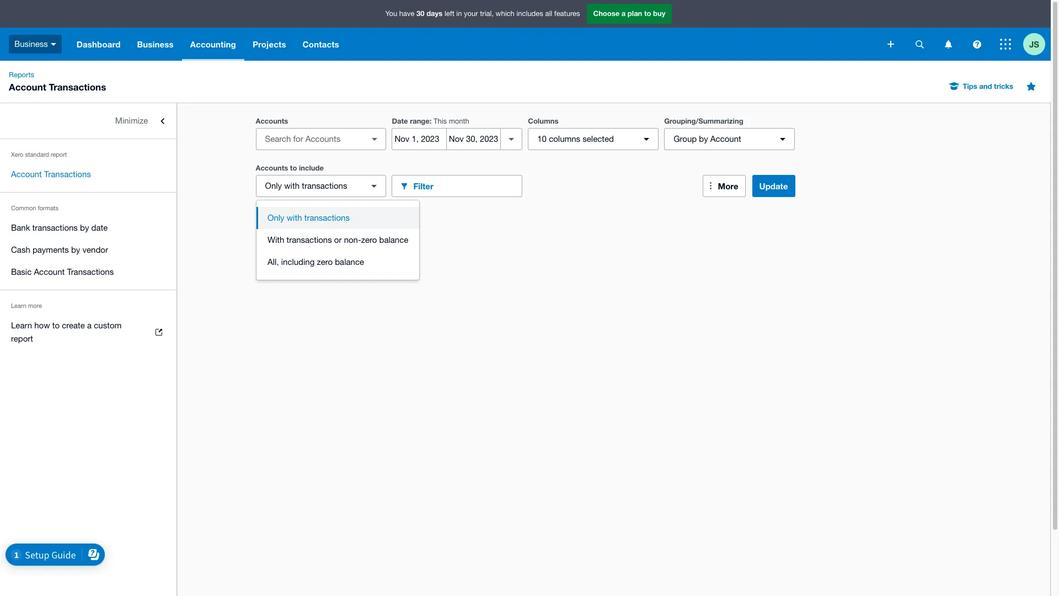 Task type: describe. For each thing, give the bounding box(es) containing it.
range
[[410, 116, 430, 125]]

account transactions
[[11, 169, 91, 179]]

learn for learn more
[[11, 302, 26, 309]]

reports
[[9, 71, 34, 79]]

includes
[[517, 10, 544, 18]]

grouping/summarizing
[[665, 116, 744, 125]]

how
[[34, 321, 50, 330]]

more button
[[703, 175, 746, 197]]

svg image
[[973, 40, 982, 48]]

tips and tricks
[[964, 82, 1014, 91]]

common formats
[[11, 205, 59, 211]]

to inside learn how to create a custom report
[[52, 321, 60, 330]]

this
[[434, 117, 447, 125]]

more
[[28, 302, 42, 309]]

non-
[[344, 235, 361, 245]]

bank
[[11, 223, 30, 232]]

with transactions or non-zero balance button
[[257, 229, 420, 251]]

month
[[449, 117, 470, 125]]

days
[[427, 9, 443, 18]]

by inside popup button
[[700, 134, 709, 144]]

accounting
[[190, 39, 236, 49]]

choose a plan to buy
[[594, 9, 666, 18]]

only with transactions for only with transactions button
[[268, 213, 350, 222]]

accounts to include
[[256, 163, 324, 172]]

account down xero
[[11, 169, 42, 179]]

create
[[62, 321, 85, 330]]

cash payments by vendor
[[11, 245, 108, 254]]

business inside popup button
[[14, 39, 48, 48]]

30
[[417, 9, 425, 18]]

Search for Accounts text field
[[256, 129, 366, 150]]

basic account transactions link
[[0, 261, 177, 283]]

list box containing only with transactions
[[257, 200, 420, 280]]

navigation inside banner
[[68, 28, 880, 61]]

buy
[[654, 9, 666, 18]]

all
[[546, 10, 553, 18]]

1 vertical spatial transactions
[[44, 169, 91, 179]]

common
[[11, 205, 36, 211]]

js
[[1030, 39, 1040, 49]]

date range : this month
[[392, 116, 470, 125]]

tricks
[[995, 82, 1014, 91]]

banner containing js
[[0, 0, 1052, 61]]

basic
[[11, 267, 32, 277]]

minimize
[[115, 116, 148, 125]]

transactions for reports account transactions
[[49, 81, 106, 93]]

with
[[268, 235, 284, 245]]

reports account transactions
[[9, 71, 106, 93]]

trial,
[[480, 10, 494, 18]]

contacts button
[[295, 28, 348, 61]]

columns
[[549, 134, 581, 144]]

report inside learn how to create a custom report
[[11, 334, 33, 343]]

group by account button
[[665, 128, 795, 150]]

learn for learn how to create a custom report
[[11, 321, 32, 330]]

group
[[674, 134, 697, 144]]

xero standard report
[[11, 151, 67, 158]]

only with transactions button
[[256, 175, 387, 197]]

balance inside button
[[379, 235, 409, 245]]

dashboard link
[[68, 28, 129, 61]]

you have 30 days left in your trial, which includes all features
[[386, 9, 580, 18]]

with for only with transactions button
[[287, 213, 302, 222]]

business button
[[0, 28, 68, 61]]

svg image inside business popup button
[[51, 43, 56, 46]]

only with transactions for only with transactions popup button
[[265, 181, 347, 190]]

learn more
[[11, 302, 42, 309]]

account inside reports account transactions
[[9, 81, 46, 93]]

transactions down formats
[[32, 223, 78, 232]]

zero inside button
[[361, 235, 377, 245]]

you
[[386, 10, 398, 18]]

plan
[[628, 9, 643, 18]]

vendor
[[83, 245, 108, 254]]

accounting button
[[182, 28, 244, 61]]

payments
[[33, 245, 69, 254]]

transactions up 'all, including zero balance'
[[287, 235, 332, 245]]

1 horizontal spatial report
[[51, 151, 67, 158]]

to inside banner
[[645, 9, 652, 18]]

selected
[[583, 134, 614, 144]]

Select start date field
[[393, 129, 446, 150]]



Task type: vqa. For each thing, say whether or not it's contained in the screenshot.
REMOVE FROM FAVORITES 'image' at the right top
yes



Task type: locate. For each thing, give the bounding box(es) containing it.
custom
[[94, 321, 122, 330]]

1 vertical spatial report
[[11, 334, 33, 343]]

account transactions link
[[0, 163, 177, 185]]

only up with
[[268, 213, 285, 222]]

0 vertical spatial only with transactions
[[265, 181, 347, 190]]

basic account transactions
[[11, 267, 114, 277]]

0 horizontal spatial zero
[[317, 257, 333, 267]]

learn inside learn how to create a custom report
[[11, 321, 32, 330]]

date
[[392, 116, 408, 125]]

business
[[14, 39, 48, 48], [137, 39, 174, 49]]

left
[[445, 10, 455, 18]]

1 vertical spatial learn
[[11, 321, 32, 330]]

only for only with transactions popup button
[[265, 181, 282, 190]]

2 vertical spatial by
[[71, 245, 80, 254]]

learn how to create a custom report link
[[0, 315, 177, 350]]

a right create
[[87, 321, 92, 330]]

balance right non-
[[379, 235, 409, 245]]

None field
[[256, 128, 387, 150]]

projects
[[253, 39, 286, 49]]

0 horizontal spatial business
[[14, 39, 48, 48]]

1 vertical spatial zero
[[317, 257, 333, 267]]

list of convenience dates image
[[501, 128, 523, 150]]

only with transactions button
[[257, 207, 420, 229]]

with
[[284, 181, 300, 190], [287, 213, 302, 222]]

accounts for accounts
[[256, 116, 288, 125]]

by left date
[[80, 223, 89, 232]]

account down payments
[[34, 267, 65, 277]]

learn
[[11, 302, 26, 309], [11, 321, 32, 330]]

account down grouping/summarizing
[[711, 134, 742, 144]]

transactions up or
[[305, 213, 350, 222]]

choose
[[594, 9, 620, 18]]

dashboard
[[77, 39, 121, 49]]

0 vertical spatial a
[[622, 9, 626, 18]]

report up account transactions
[[51, 151, 67, 158]]

with for only with transactions popup button
[[284, 181, 300, 190]]

accounts left include
[[256, 163, 288, 172]]

filter
[[414, 181, 434, 191]]

0 vertical spatial zero
[[361, 235, 377, 245]]

1 learn from the top
[[11, 302, 26, 309]]

banner
[[0, 0, 1052, 61]]

1 vertical spatial only with transactions
[[268, 213, 350, 222]]

js button
[[1024, 28, 1052, 61]]

a inside learn how to create a custom report
[[87, 321, 92, 330]]

0 horizontal spatial a
[[87, 321, 92, 330]]

standard
[[25, 151, 49, 158]]

0 vertical spatial transactions
[[49, 81, 106, 93]]

1 accounts from the top
[[256, 116, 288, 125]]

1 vertical spatial a
[[87, 321, 92, 330]]

svg image
[[1001, 39, 1012, 50], [916, 40, 924, 48], [945, 40, 952, 48], [888, 41, 895, 47], [51, 43, 56, 46]]

group by account
[[674, 134, 742, 144]]

zero right or
[[361, 235, 377, 245]]

business inside dropdown button
[[137, 39, 174, 49]]

accounts for accounts to include
[[256, 163, 288, 172]]

minimize button
[[0, 110, 177, 132]]

1 vertical spatial to
[[290, 163, 297, 172]]

2 horizontal spatial to
[[645, 9, 652, 18]]

0 vertical spatial report
[[51, 151, 67, 158]]

bank transactions by date link
[[0, 217, 177, 239]]

a
[[622, 9, 626, 18], [87, 321, 92, 330]]

0 horizontal spatial to
[[52, 321, 60, 330]]

transactions down include
[[302, 181, 347, 190]]

only with transactions down only with transactions popup button
[[268, 213, 350, 222]]

only with transactions inside popup button
[[265, 181, 347, 190]]

1 vertical spatial balance
[[335, 257, 364, 267]]

zero inside button
[[317, 257, 333, 267]]

2 accounts from the top
[[256, 163, 288, 172]]

1 horizontal spatial to
[[290, 163, 297, 172]]

zero
[[361, 235, 377, 245], [317, 257, 333, 267]]

account
[[9, 81, 46, 93], [711, 134, 742, 144], [11, 169, 42, 179], [34, 267, 65, 277]]

by down grouping/summarizing
[[700, 134, 709, 144]]

by left vendor on the left top of the page
[[71, 245, 80, 254]]

transactions for basic account transactions
[[67, 267, 114, 277]]

formats
[[38, 205, 59, 211]]

balance
[[379, 235, 409, 245], [335, 257, 364, 267]]

transactions up minimize button
[[49, 81, 106, 93]]

with down only with transactions popup button
[[287, 213, 302, 222]]

columns
[[528, 116, 559, 125]]

navigation
[[68, 28, 880, 61]]

list box
[[257, 200, 420, 280]]

or
[[334, 235, 342, 245]]

more
[[718, 181, 739, 191]]

1 vertical spatial accounts
[[256, 163, 288, 172]]

transactions
[[302, 181, 347, 190], [305, 213, 350, 222], [32, 223, 78, 232], [287, 235, 332, 245]]

with inside popup button
[[284, 181, 300, 190]]

bank transactions by date
[[11, 223, 108, 232]]

balance down non-
[[335, 257, 364, 267]]

include
[[299, 163, 324, 172]]

transactions
[[49, 81, 106, 93], [44, 169, 91, 179], [67, 267, 114, 277]]

1 vertical spatial by
[[80, 223, 89, 232]]

0 horizontal spatial balance
[[335, 257, 364, 267]]

0 horizontal spatial report
[[11, 334, 33, 343]]

filter button
[[392, 175, 523, 197]]

xero
[[11, 151, 23, 158]]

transactions inside reports account transactions
[[49, 81, 106, 93]]

0 vertical spatial only
[[265, 181, 282, 190]]

reports link
[[4, 70, 39, 81]]

including
[[281, 257, 315, 267]]

cash
[[11, 245, 30, 254]]

2 learn from the top
[[11, 321, 32, 330]]

tips
[[964, 82, 978, 91]]

only with transactions inside button
[[268, 213, 350, 222]]

by
[[700, 134, 709, 144], [80, 223, 89, 232], [71, 245, 80, 254]]

to right how
[[52, 321, 60, 330]]

and
[[980, 82, 993, 91]]

only inside popup button
[[265, 181, 282, 190]]

all,
[[268, 257, 279, 267]]

Select end date field
[[447, 129, 501, 150]]

learn how to create a custom report
[[11, 321, 122, 343]]

a left plan
[[622, 9, 626, 18]]

10
[[538, 134, 547, 144]]

1 vertical spatial with
[[287, 213, 302, 222]]

2 vertical spatial transactions
[[67, 267, 114, 277]]

which
[[496, 10, 515, 18]]

1 horizontal spatial a
[[622, 9, 626, 18]]

cash payments by vendor link
[[0, 239, 177, 261]]

1 horizontal spatial balance
[[379, 235, 409, 245]]

date
[[91, 223, 108, 232]]

contacts
[[303, 39, 339, 49]]

remove from favorites image
[[1021, 75, 1043, 97]]

group containing only with transactions
[[257, 200, 420, 280]]

learn left more
[[11, 302, 26, 309]]

1 horizontal spatial zero
[[361, 235, 377, 245]]

0 vertical spatial with
[[284, 181, 300, 190]]

open image
[[364, 128, 386, 150]]

all, including zero balance
[[268, 257, 364, 267]]

only with transactions
[[265, 181, 347, 190], [268, 213, 350, 222]]

with transactions or non-zero balance
[[268, 235, 409, 245]]

0 vertical spatial to
[[645, 9, 652, 18]]

only with transactions down include
[[265, 181, 347, 190]]

your
[[464, 10, 478, 18]]

10 columns selected
[[538, 134, 614, 144]]

tips and tricks button
[[944, 77, 1021, 95]]

0 vertical spatial by
[[700, 134, 709, 144]]

to left include
[[290, 163, 297, 172]]

with inside button
[[287, 213, 302, 222]]

business button
[[129, 28, 182, 61]]

transactions down cash payments by vendor link
[[67, 267, 114, 277]]

in
[[457, 10, 462, 18]]

with down accounts to include
[[284, 181, 300, 190]]

transactions down xero standard report
[[44, 169, 91, 179]]

have
[[400, 10, 415, 18]]

all, including zero balance button
[[257, 251, 420, 273]]

update
[[760, 181, 789, 191]]

learn down the learn more
[[11, 321, 32, 330]]

report down the learn more
[[11, 334, 33, 343]]

report
[[51, 151, 67, 158], [11, 334, 33, 343]]

only inside button
[[268, 213, 285, 222]]

navigation containing dashboard
[[68, 28, 880, 61]]

only for only with transactions button
[[268, 213, 285, 222]]

transactions inside popup button
[[302, 181, 347, 190]]

zero down with transactions or non-zero balance button
[[317, 257, 333, 267]]

0 vertical spatial learn
[[11, 302, 26, 309]]

1 vertical spatial only
[[268, 213, 285, 222]]

group
[[257, 200, 420, 280]]

by for vendor
[[71, 245, 80, 254]]

only down accounts to include
[[265, 181, 282, 190]]

account inside popup button
[[711, 134, 742, 144]]

by for date
[[80, 223, 89, 232]]

features
[[555, 10, 580, 18]]

update button
[[753, 175, 796, 197]]

2 vertical spatial to
[[52, 321, 60, 330]]

projects button
[[244, 28, 295, 61]]

balance inside button
[[335, 257, 364, 267]]

0 vertical spatial accounts
[[256, 116, 288, 125]]

0 vertical spatial balance
[[379, 235, 409, 245]]

accounts up 'search for accounts' text field
[[256, 116, 288, 125]]

account down reports link
[[9, 81, 46, 93]]

1 horizontal spatial business
[[137, 39, 174, 49]]

to left the buy
[[645, 9, 652, 18]]

:
[[430, 116, 432, 125]]



